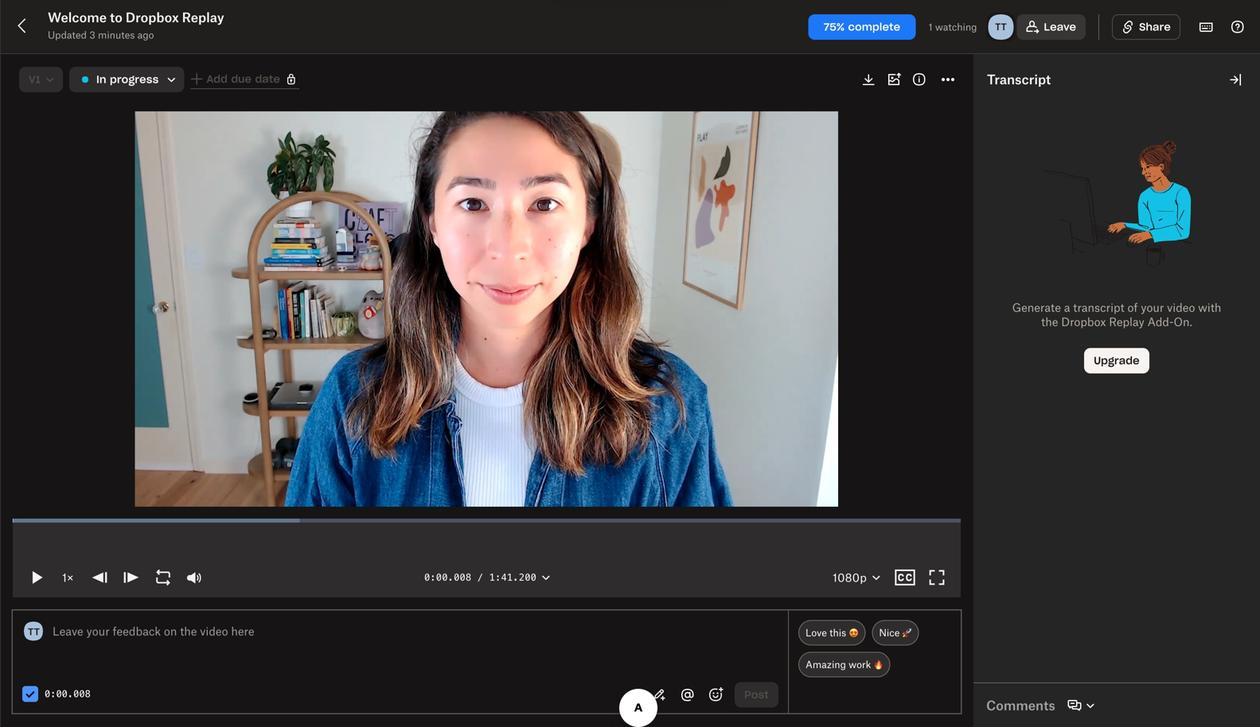 Task type: vqa. For each thing, say whether or not it's contained in the screenshot.
the Leave in Leave button
yes



Task type: describe. For each thing, give the bounding box(es) containing it.
video player region
[[13, 111, 961, 598]]

share button
[[1113, 14, 1181, 40]]

share
[[1140, 20, 1172, 33]]

video for with
[[1168, 301, 1196, 315]]

dropbox inside welcome to dropbox replay updated 3 minutes ago
[[126, 10, 179, 25]]

1:41.200
[[490, 573, 537, 584]]

ago
[[137, 29, 154, 41]]

welcome
[[48, 10, 107, 25]]

1 for 1 watching
[[929, 21, 933, 33]]

🚀
[[903, 628, 912, 640]]

transcript
[[1074, 301, 1125, 315]]

75% complete
[[824, 20, 901, 33]]

1 vertical spatial tt
[[28, 627, 40, 638]]

a
[[1065, 301, 1071, 315]]

leave button
[[1017, 14, 1086, 40]]

enable automatic video replay upon ending image
[[151, 566, 175, 590]]

upgrade
[[1094, 354, 1140, 368]]

progress
[[110, 73, 159, 86]]

progress bar slider
[[13, 519, 961, 523]]

keyboard shortcuts image
[[1197, 18, 1216, 37]]

replay inside generate a transcript of your video with the dropbox replay add-on.
[[1110, 315, 1145, 329]]

leave for leave
[[1044, 20, 1077, 33]]

generate a transcript of your video with the dropbox replay add-on.
[[1013, 301, 1222, 329]]

1 watching
[[929, 21, 978, 33]]

on
[[164, 625, 177, 639]]

complete
[[849, 20, 901, 33]]

1 ×
[[62, 571, 74, 585]]

nice 🚀 button
[[872, 621, 920, 646]]

show drawing tools image
[[651, 687, 670, 706]]

×
[[67, 571, 74, 585]]

nice
[[880, 628, 900, 640]]

nice 🚀
[[880, 628, 912, 640]]

generate
[[1013, 301, 1062, 315]]

add emoji image
[[707, 686, 726, 705]]

here
[[231, 625, 255, 639]]

updated
[[48, 29, 87, 41]]

to
[[110, 10, 123, 25]]

🔥
[[874, 659, 884, 671]]

0 horizontal spatial the
[[180, 625, 197, 639]]

the inside generate a transcript of your video with the dropbox replay add-on.
[[1042, 315, 1059, 329]]

75% complete button
[[809, 14, 916, 40]]

work
[[849, 659, 871, 671]]

1080p button
[[823, 562, 890, 594]]

0:00.008 / 1:41.200
[[424, 573, 537, 584]]

welcome to dropbox replay updated 3 minutes ago
[[48, 10, 224, 41]]

love this 😍 button
[[799, 621, 866, 646]]

replay inside welcome to dropbox replay updated 3 minutes ago
[[182, 10, 224, 25]]

0:00.008 for 0:00.008
[[45, 689, 91, 700]]

in progress button
[[69, 67, 184, 92]]



Task type: locate. For each thing, give the bounding box(es) containing it.
play video image
[[21, 562, 53, 594]]

/
[[478, 573, 484, 584]]

1 horizontal spatial your
[[1141, 301, 1165, 315]]

dropbox up 'ago'
[[126, 10, 179, 25]]

the
[[1042, 315, 1059, 329], [180, 625, 197, 639]]

video inside generate a transcript of your video with the dropbox replay add-on.
[[1168, 301, 1196, 315]]

0 horizontal spatial leave
[[53, 625, 83, 639]]

tt right watching
[[996, 21, 1007, 33]]

minutes
[[98, 29, 135, 41]]

0 vertical spatial dropbox
[[126, 10, 179, 25]]

0 vertical spatial leave
[[1044, 20, 1077, 33]]

hide sidebar image
[[1226, 70, 1246, 89]]

1080p
[[833, 571, 867, 585]]

leave down 1 ×
[[53, 625, 83, 639]]

video for here
[[200, 625, 228, 639]]

in progress
[[96, 73, 159, 86]]

comments
[[987, 698, 1056, 714]]

1 vertical spatial 1
[[62, 571, 67, 585]]

video up on.
[[1168, 301, 1196, 315]]

1 horizontal spatial 0:00.008
[[424, 573, 472, 584]]

75%
[[824, 20, 845, 33]]

0 vertical spatial video
[[1168, 301, 1196, 315]]

mention button image
[[679, 687, 698, 706]]

1 vertical spatial 0:00.008
[[45, 689, 91, 700]]

0 vertical spatial 0:00.008
[[424, 573, 472, 584]]

1 vertical spatial your
[[86, 625, 110, 639]]

0:00.008 inside video player region
[[424, 573, 472, 584]]

this
[[830, 628, 847, 640]]

replay
[[182, 10, 224, 25], [1110, 315, 1145, 329]]

leave
[[1044, 20, 1077, 33], [53, 625, 83, 639]]

captions image
[[893, 565, 918, 591]]

mute image
[[184, 569, 203, 588]]

transcript
[[988, 72, 1051, 87]]

leave up transcript
[[1044, 20, 1077, 33]]

leave for leave your feedback on the video here
[[53, 625, 83, 639]]

0 horizontal spatial tt
[[28, 627, 40, 638]]

1 vertical spatial dropbox
[[1062, 315, 1107, 329]]

of
[[1128, 301, 1138, 315]]

your left feedback
[[86, 625, 110, 639]]

1 vertical spatial the
[[180, 625, 197, 639]]

1 horizontal spatial video
[[1168, 301, 1196, 315]]

dropbox inside generate a transcript of your video with the dropbox replay add-on.
[[1062, 315, 1107, 329]]

1 horizontal spatial replay
[[1110, 315, 1145, 329]]

1 vertical spatial leave
[[53, 625, 83, 639]]

0 horizontal spatial video
[[200, 625, 228, 639]]

your inside generate a transcript of your video with the dropbox replay add-on.
[[1141, 301, 1165, 315]]

leave your feedback on the video here
[[53, 625, 255, 639]]

1 horizontal spatial 1
[[929, 21, 933, 33]]

amazing
[[806, 659, 847, 671]]

1 horizontal spatial the
[[1042, 315, 1059, 329]]

0:00.008
[[424, 573, 472, 584], [45, 689, 91, 700]]

your up add-
[[1141, 301, 1165, 315]]

0 vertical spatial your
[[1141, 301, 1165, 315]]

1 vertical spatial replay
[[1110, 315, 1145, 329]]

1 horizontal spatial leave
[[1044, 20, 1077, 33]]

0 horizontal spatial replay
[[182, 10, 224, 25]]

1 horizontal spatial dropbox
[[1062, 315, 1107, 329]]

tt
[[996, 21, 1007, 33], [28, 627, 40, 638]]

1 inside video player region
[[62, 571, 67, 585]]

😍
[[849, 628, 859, 640]]

leave inside the 'leave' button
[[1044, 20, 1077, 33]]

love this 😍
[[806, 628, 859, 640]]

3
[[89, 29, 95, 41]]

watching
[[936, 21, 978, 33]]

the right on
[[180, 625, 197, 639]]

0 vertical spatial tt
[[996, 21, 1007, 33]]

dropbox
[[126, 10, 179, 25], [1062, 315, 1107, 329]]

love
[[806, 628, 827, 640]]

amazing work 🔥 button
[[799, 653, 891, 678]]

0 horizontal spatial 0:00.008
[[45, 689, 91, 700]]

make fullscreen image
[[925, 565, 950, 591]]

video left here
[[200, 625, 228, 639]]

1 right play video icon
[[62, 571, 67, 585]]

dropbox down transcript
[[1062, 315, 1107, 329]]

1 for 1 ×
[[62, 571, 67, 585]]

on.
[[1174, 315, 1193, 329]]

None text field
[[53, 623, 779, 641]]

0 horizontal spatial dropbox
[[126, 10, 179, 25]]

feedback
[[113, 625, 161, 639]]

upgrade button
[[1085, 348, 1150, 374]]

1 horizontal spatial tt
[[996, 21, 1007, 33]]

0 vertical spatial replay
[[182, 10, 224, 25]]

your
[[1141, 301, 1165, 315], [86, 625, 110, 639]]

tt down play video icon
[[28, 627, 40, 638]]

with
[[1199, 301, 1222, 315]]

amazing work 🔥
[[806, 659, 884, 671]]

0 vertical spatial the
[[1042, 315, 1059, 329]]

0:00.008 for 0:00.008 / 1:41.200
[[424, 573, 472, 584]]

1
[[929, 21, 933, 33], [62, 571, 67, 585]]

0 horizontal spatial your
[[86, 625, 110, 639]]

in
[[96, 73, 107, 86]]

the down generate
[[1042, 315, 1059, 329]]

0 vertical spatial 1
[[929, 21, 933, 33]]

1 left watching
[[929, 21, 933, 33]]

add-
[[1148, 315, 1174, 329]]

video
[[1168, 301, 1196, 315], [200, 625, 228, 639]]

0 horizontal spatial 1
[[62, 571, 67, 585]]

1 vertical spatial video
[[200, 625, 228, 639]]



